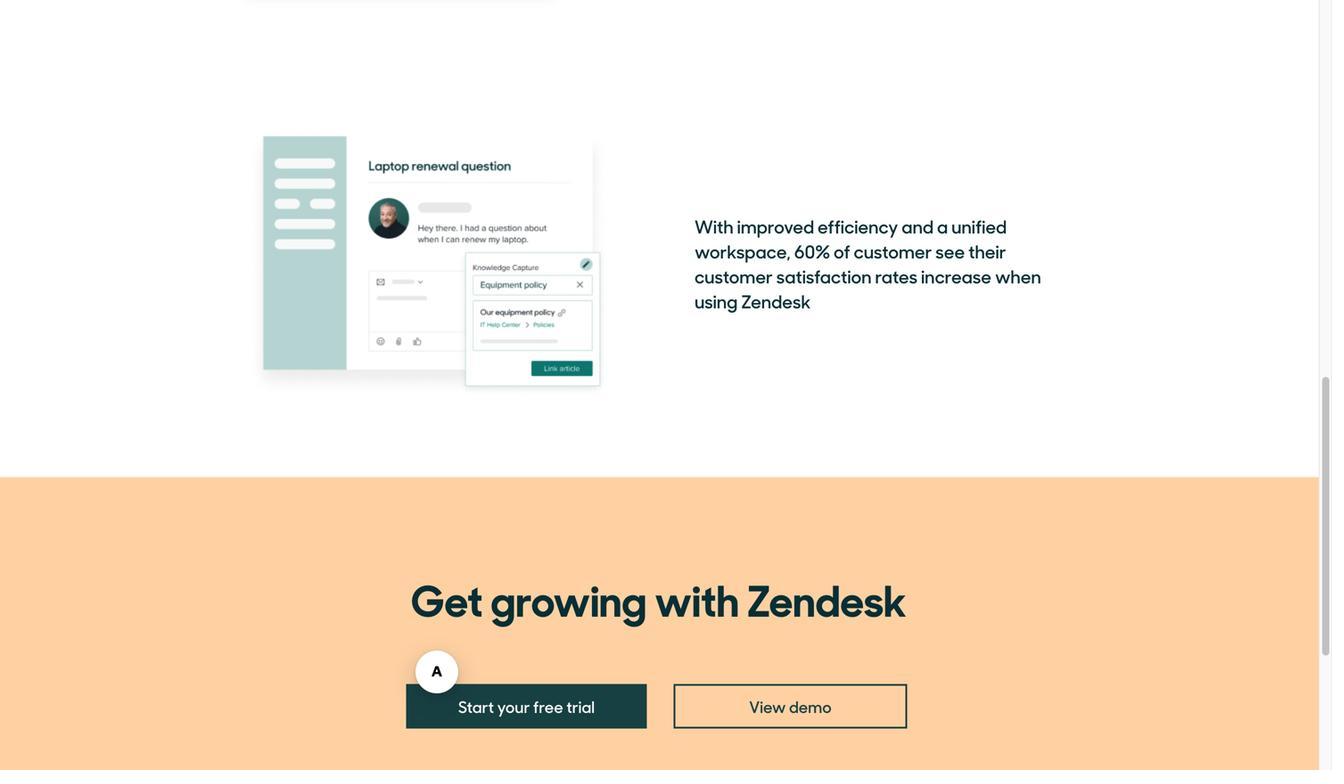 Task type: locate. For each thing, give the bounding box(es) containing it.
zendesk
[[741, 288, 811, 313], [747, 567, 907, 629]]

view
[[749, 695, 786, 718]]

view demo
[[749, 695, 832, 718]]

get growing with zendesk
[[411, 567, 907, 629]]

unified
[[952, 213, 1007, 238]]

1 vertical spatial zendesk
[[747, 567, 907, 629]]

customer right of
[[854, 238, 932, 263]]

free
[[533, 695, 563, 718]]

trial
[[566, 695, 595, 718]]

demo
[[789, 695, 832, 718]]

start your free trial
[[458, 695, 595, 718]]

1 horizontal spatial customer
[[854, 238, 932, 263]]

satisfaction
[[777, 263, 872, 288]]

customer
[[854, 238, 932, 263], [695, 263, 773, 288]]

efficiency
[[818, 213, 898, 238]]

0 vertical spatial zendesk
[[741, 288, 811, 313]]

and
[[902, 213, 934, 238]]

with
[[695, 213, 734, 238]]

your
[[497, 695, 530, 718]]

view demo link
[[674, 684, 907, 729]]

image image
[[246, 129, 610, 398]]

customer down with at the top right
[[695, 263, 773, 288]]



Task type: vqa. For each thing, say whether or not it's contained in the screenshot.
when
yes



Task type: describe. For each thing, give the bounding box(es) containing it.
their
[[969, 238, 1006, 263]]

growing
[[491, 567, 647, 629]]

with
[[655, 567, 739, 629]]

see
[[936, 238, 965, 263]]

rates
[[875, 263, 918, 288]]

workspace,
[[695, 238, 791, 263]]

get
[[411, 567, 483, 629]]

when
[[995, 263, 1041, 288]]

start your free trial link
[[406, 684, 647, 729]]

0 horizontal spatial customer
[[695, 263, 773, 288]]

60%
[[794, 238, 830, 263]]

with improved efficiency and a unified workspace, 60% of customer see their customer satisfaction rates increase when using zendesk
[[695, 213, 1041, 313]]

improved
[[737, 213, 814, 238]]

zendesk inside with improved efficiency and a unified workspace, 60% of customer see their customer satisfaction rates increase when using zendesk
[[741, 288, 811, 313]]

increase
[[921, 263, 992, 288]]

using
[[695, 288, 738, 313]]

a
[[937, 213, 948, 238]]

of
[[834, 238, 850, 263]]

start
[[458, 695, 494, 718]]



